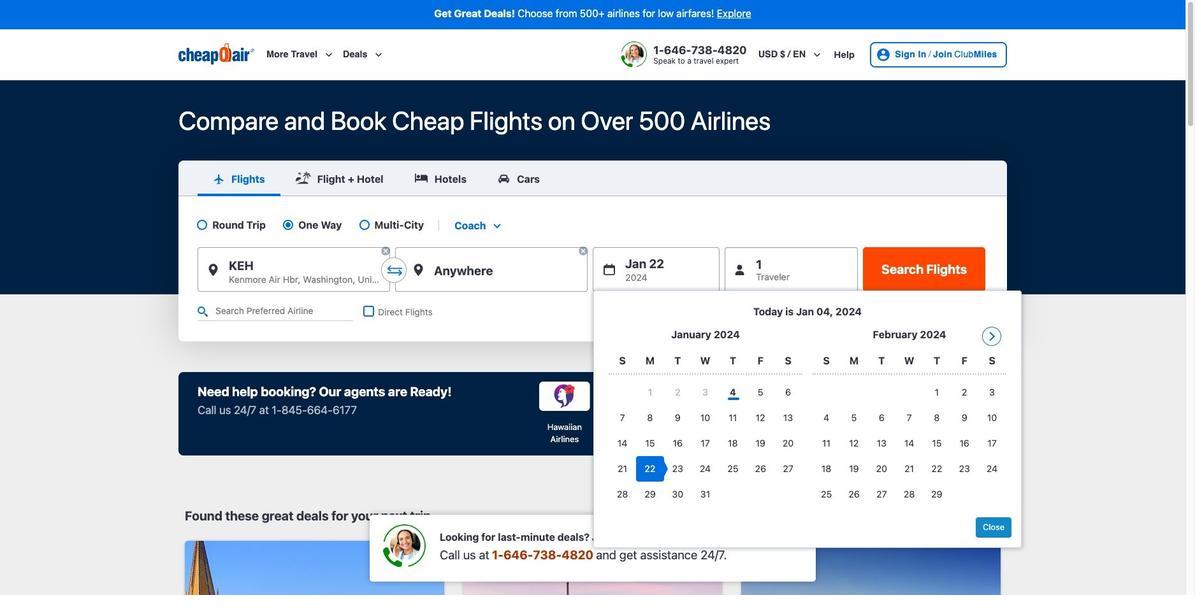 Task type: describe. For each thing, give the bounding box(es) containing it.
2 clear field image from the left
[[578, 246, 589, 256]]

4 srt airline image from the left
[[776, 382, 827, 412]]

5 srt airline image from the left
[[933, 382, 984, 412]]

speak to a travel expert image
[[621, 41, 647, 68]]

Search Preferred Airline text field
[[198, 302, 353, 321]]

call us at1-646-738-4820 image
[[383, 525, 426, 568]]

1 srt airline image from the left
[[539, 382, 590, 412]]



Task type: locate. For each thing, give the bounding box(es) containing it.
dialog
[[594, 291, 1022, 548]]

clear field image
[[381, 246, 391, 256], [578, 246, 589, 256]]

2 srt airline image from the left
[[618, 382, 669, 411]]

1 clear field image from the left
[[381, 246, 391, 256]]

None field
[[450, 219, 505, 232]]

1 horizontal spatial clear field image
[[578, 246, 589, 256]]

srt airline image
[[539, 382, 590, 412], [618, 382, 669, 411], [697, 382, 748, 411], [776, 382, 827, 412], [933, 382, 984, 412]]

None button
[[864, 247, 986, 292]]

3 srt airline image from the left
[[697, 382, 748, 411]]

None search field
[[0, 80, 1186, 596]]

0 horizontal spatial clear field image
[[381, 246, 391, 256]]

form
[[179, 160, 1022, 548]]

search widget tabs tab list
[[179, 160, 1007, 196]]

search image
[[198, 307, 208, 317]]



Task type: vqa. For each thing, say whether or not it's contained in the screenshot.
the rightmost clear field icon
yes



